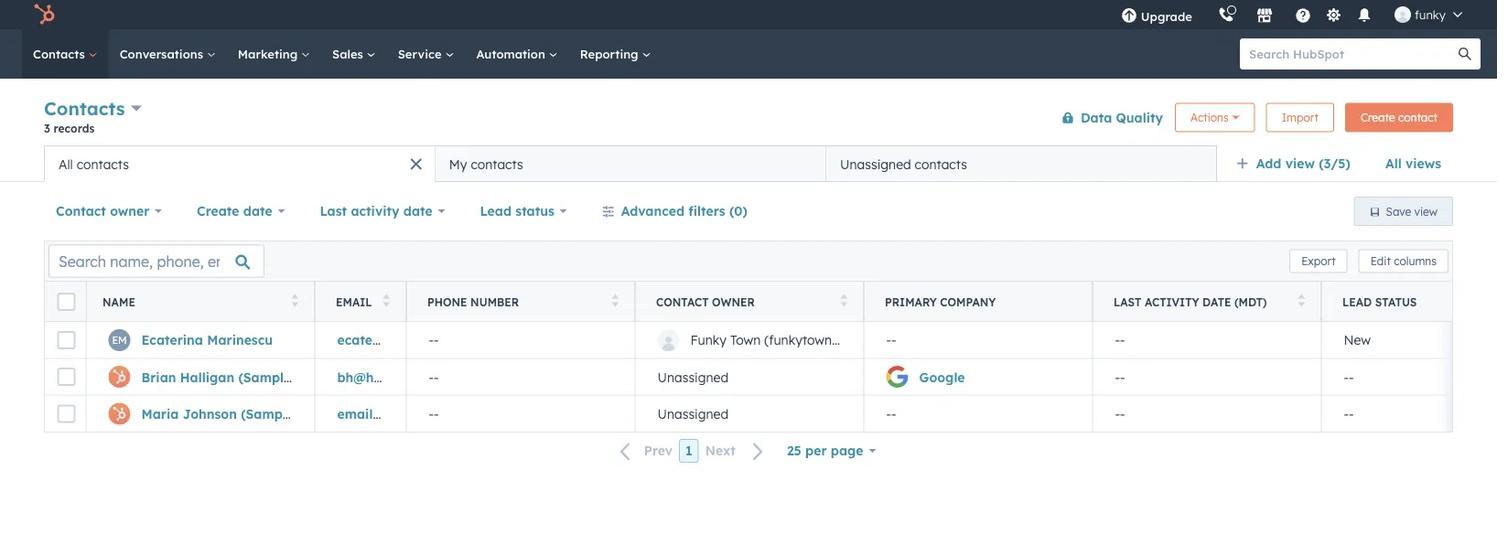Task type: describe. For each thing, give the bounding box(es) containing it.
view for add
[[1286, 156, 1316, 172]]

calling icon button
[[1211, 3, 1242, 27]]

import
[[1282, 111, 1319, 125]]

advanced filters (0) button
[[590, 193, 760, 230]]

upgrade image
[[1121, 8, 1138, 25]]

all for all contacts
[[59, 156, 73, 172]]

funky town image
[[1395, 6, 1412, 23]]

unassigned for bh@hubspot.com
[[658, 369, 729, 385]]

status
[[1376, 295, 1417, 309]]

marinescu
[[207, 332, 273, 348]]

add
[[1257, 156, 1282, 172]]

data quality
[[1081, 109, 1164, 125]]

unassigned contacts button
[[826, 146, 1217, 182]]

save view button
[[1355, 197, 1454, 226]]

contact inside contact owner popup button
[[56, 203, 106, 219]]

emailmaria@hubspot.com
[[337, 406, 506, 422]]

unassigned for emailmaria@hubspot.com
[[658, 406, 729, 422]]

google
[[920, 369, 965, 385]]

contacts inside popup button
[[44, 97, 125, 120]]

activity
[[1145, 295, 1200, 309]]

press to sort. image for phone number
[[612, 294, 619, 307]]

notifications image
[[1357, 8, 1373, 25]]

date
[[1203, 295, 1232, 309]]

add view (3/5) button
[[1225, 146, 1374, 182]]

ecaterina marinescu link
[[141, 332, 273, 348]]

settings image
[[1326, 8, 1343, 24]]

next button
[[699, 440, 775, 464]]

emailmaria@hubspot.com link
[[337, 406, 506, 422]]

unassigned inside unassigned contacts button
[[840, 156, 912, 172]]

-- button for emailmaria@hubspot.com
[[406, 395, 635, 432]]

funky
[[691, 332, 727, 348]]

contacts button
[[44, 95, 142, 122]]

service
[[398, 46, 445, 61]]

export button
[[1290, 249, 1348, 273]]

all contacts
[[59, 156, 129, 172]]

brian halligan (sample contact)
[[141, 369, 350, 385]]

1 press to sort. element from the left
[[292, 294, 298, 310]]

service link
[[387, 29, 465, 79]]

lead for lead status
[[480, 203, 512, 219]]

create date button
[[185, 193, 297, 230]]

sales link
[[321, 29, 387, 79]]

brian halligan (sample contact) link
[[141, 369, 350, 385]]

create for create date
[[197, 203, 239, 219]]

edit columns button
[[1359, 249, 1449, 273]]

marketplaces button
[[1246, 0, 1284, 29]]

records
[[54, 121, 95, 135]]

page
[[831, 443, 864, 459]]

last activity date
[[320, 203, 433, 219]]

(sample for johnson
[[241, 406, 294, 422]]

Search name, phone, email addresses, or company search field
[[49, 245, 265, 278]]

bh@hubspot.com button
[[315, 359, 449, 395]]

last activity date button
[[308, 193, 457, 230]]

reporting link
[[569, 29, 662, 79]]

maria johnson (sample contact)
[[141, 406, 353, 422]]

1 horizontal spatial contact owner
[[656, 295, 755, 309]]

contact) for emailmaria@hubspot.com
[[298, 406, 353, 422]]

unassigned button for bh@hubspot.com
[[635, 359, 864, 395]]

primary company
[[885, 295, 996, 309]]

funky town (funkytownclown1@gmail.com)
[[691, 332, 953, 348]]

-- button for ecaterina.marinescu@adept.ai
[[406, 322, 635, 359]]

conversations link
[[109, 29, 227, 79]]

upgrade
[[1141, 9, 1193, 24]]

(mdt)
[[1235, 295, 1267, 309]]

bh@hubspot.com
[[337, 369, 449, 385]]

new
[[1344, 332, 1371, 348]]

hubspot link
[[22, 4, 69, 26]]

(sample for halligan
[[238, 369, 291, 385]]

email
[[336, 295, 372, 309]]

25 per page
[[787, 443, 864, 459]]

views
[[1406, 156, 1442, 172]]

actions
[[1191, 111, 1229, 125]]

my contacts
[[449, 156, 523, 172]]

1
[[686, 443, 693, 459]]

actions button
[[1176, 103, 1256, 132]]

funky button
[[1384, 0, 1474, 29]]

sales
[[332, 46, 367, 61]]

create for create contact
[[1361, 111, 1396, 125]]

google link
[[920, 369, 965, 385]]

3 records
[[44, 121, 95, 135]]

name
[[103, 295, 135, 309]]

ecaterina.marinescu@adept.ai button
[[315, 322, 534, 359]]

marketplaces image
[[1257, 8, 1273, 25]]

save view
[[1387, 205, 1438, 218]]

last for last activity date (mdt)
[[1114, 295, 1142, 309]]

my
[[449, 156, 467, 172]]

new button
[[1322, 322, 1498, 359]]

search image
[[1459, 48, 1472, 60]]

marketing link
[[227, 29, 321, 79]]

quality
[[1117, 109, 1164, 125]]

johnson
[[183, 406, 237, 422]]

brian
[[141, 369, 176, 385]]



Task type: locate. For each thing, give the bounding box(es) containing it.
1 vertical spatial contact)
[[298, 406, 353, 422]]

1 horizontal spatial lead
[[1343, 295, 1373, 309]]

last inside 'popup button'
[[320, 203, 347, 219]]

25 per page button
[[775, 433, 888, 470]]

2 horizontal spatial contacts
[[915, 156, 968, 172]]

1 vertical spatial create
[[197, 203, 239, 219]]

town
[[731, 332, 761, 348]]

3
[[44, 121, 50, 135]]

hubspot image
[[33, 4, 55, 26]]

contacts for my contacts
[[471, 156, 523, 172]]

contact owner button
[[44, 193, 174, 230]]

ecaterina marinescu
[[141, 332, 273, 348]]

next
[[706, 443, 736, 459]]

phone
[[428, 295, 467, 309]]

1 horizontal spatial contacts
[[471, 156, 523, 172]]

contacts for unassigned contacts
[[915, 156, 968, 172]]

advanced
[[621, 203, 685, 219]]

contact owner inside popup button
[[56, 203, 150, 219]]

4 press to sort. element from the left
[[841, 294, 848, 310]]

2 press to sort. element from the left
[[383, 294, 390, 310]]

2 all from the left
[[59, 156, 73, 172]]

filters
[[689, 203, 726, 219]]

create date
[[197, 203, 273, 219]]

prev
[[644, 443, 673, 459]]

status
[[516, 203, 555, 219]]

press to sort. element for phone number
[[612, 294, 619, 310]]

1 vertical spatial unassigned
[[658, 369, 729, 385]]

(sample up maria johnson (sample contact)
[[238, 369, 291, 385]]

1 horizontal spatial date
[[404, 203, 433, 219]]

data quality button
[[1050, 99, 1165, 136]]

import button
[[1267, 103, 1335, 132]]

last
[[320, 203, 347, 219], [1114, 295, 1142, 309]]

contact owner up funky at the bottom of page
[[656, 295, 755, 309]]

0 vertical spatial owner
[[110, 203, 150, 219]]

Search HubSpot search field
[[1241, 38, 1465, 70]]

contact down 'all contacts'
[[56, 203, 106, 219]]

ecaterina
[[141, 332, 203, 348]]

lead up new
[[1343, 295, 1373, 309]]

2 unassigned button from the top
[[635, 395, 864, 432]]

reporting
[[580, 46, 642, 61]]

1 vertical spatial contact
[[656, 295, 709, 309]]

owner up town
[[712, 295, 755, 309]]

contact up funky at the bottom of page
[[656, 295, 709, 309]]

contact
[[1399, 111, 1438, 125]]

date inside 'popup button'
[[404, 203, 433, 219]]

0 vertical spatial view
[[1286, 156, 1316, 172]]

0 vertical spatial last
[[320, 203, 347, 219]]

1 horizontal spatial contact
[[656, 295, 709, 309]]

lead status button
[[468, 193, 579, 230]]

4 press to sort. image from the left
[[1299, 294, 1306, 307]]

contacts for all contacts
[[77, 156, 129, 172]]

funky
[[1415, 7, 1447, 22]]

pagination navigation
[[609, 439, 775, 464]]

1 vertical spatial contacts
[[44, 97, 125, 120]]

0 horizontal spatial contact owner
[[56, 203, 150, 219]]

0 horizontal spatial view
[[1286, 156, 1316, 172]]

1 horizontal spatial last
[[1114, 295, 1142, 309]]

owner inside popup button
[[110, 203, 150, 219]]

settings link
[[1323, 5, 1346, 24]]

1 vertical spatial (sample
[[241, 406, 294, 422]]

maria
[[141, 406, 179, 422]]

date
[[243, 203, 273, 219], [404, 203, 433, 219]]

2 vertical spatial unassigned
[[658, 406, 729, 422]]

press to sort. element for email
[[383, 294, 390, 310]]

owner
[[110, 203, 150, 219], [712, 295, 755, 309]]

0 horizontal spatial create
[[197, 203, 239, 219]]

all for all views
[[1386, 156, 1402, 172]]

bh@hubspot.com link
[[337, 369, 449, 385]]

create inside create contact button
[[1361, 111, 1396, 125]]

all contacts button
[[44, 146, 435, 182]]

1 horizontal spatial create
[[1361, 111, 1396, 125]]

contacts
[[77, 156, 129, 172], [471, 156, 523, 172], [915, 156, 968, 172]]

maria johnson (sample contact) link
[[141, 406, 353, 422]]

contact owner down 'all contacts'
[[56, 203, 150, 219]]

-- button for bh@hubspot.com
[[406, 359, 635, 395]]

conversations
[[120, 46, 207, 61]]

create down all contacts button
[[197, 203, 239, 219]]

automation link
[[465, 29, 569, 79]]

5 press to sort. element from the left
[[1299, 294, 1306, 310]]

3 contacts from the left
[[915, 156, 968, 172]]

1 vertical spatial owner
[[712, 295, 755, 309]]

2 press to sort. image from the left
[[612, 294, 619, 307]]

all inside button
[[59, 156, 73, 172]]

activity
[[351, 203, 400, 219]]

0 horizontal spatial lead
[[480, 203, 512, 219]]

0 vertical spatial contact
[[56, 203, 106, 219]]

contacts banner
[[44, 94, 1454, 146]]

1 vertical spatial contact owner
[[656, 295, 755, 309]]

menu
[[1109, 0, 1476, 29]]

all down 3 records
[[59, 156, 73, 172]]

automation
[[476, 46, 549, 61]]

0 vertical spatial unassigned
[[840, 156, 912, 172]]

lead inside 'popup button'
[[480, 203, 512, 219]]

last left activity
[[320, 203, 347, 219]]

0 vertical spatial contact)
[[295, 369, 350, 385]]

save
[[1387, 205, 1412, 218]]

create contact
[[1361, 111, 1438, 125]]

create contact button
[[1346, 103, 1454, 132]]

view for save
[[1415, 205, 1438, 218]]

create
[[1361, 111, 1396, 125], [197, 203, 239, 219]]

calling icon image
[[1218, 7, 1235, 24]]

date right activity
[[404, 203, 433, 219]]

unassigned button for emailmaria@hubspot.com
[[635, 395, 864, 432]]

press to sort. image
[[292, 294, 298, 307]]

1 all from the left
[[1386, 156, 1402, 172]]

unassigned button down town
[[635, 359, 864, 395]]

3 press to sort. image from the left
[[841, 294, 848, 307]]

contact owner
[[56, 203, 150, 219], [656, 295, 755, 309]]

0 horizontal spatial date
[[243, 203, 273, 219]]

1 button
[[679, 439, 699, 463]]

per
[[806, 443, 827, 459]]

funky town (funkytownclown1@gmail.com) button
[[635, 322, 953, 359]]

0 vertical spatial create
[[1361, 111, 1396, 125]]

all left views
[[1386, 156, 1402, 172]]

1 date from the left
[[243, 203, 273, 219]]

all views link
[[1374, 146, 1454, 182]]

lead
[[480, 203, 512, 219], [1343, 295, 1373, 309]]

press to sort. image for last activity date (mdt)
[[1299, 294, 1306, 307]]

0 horizontal spatial contact
[[56, 203, 106, 219]]

lead status
[[480, 203, 555, 219]]

ecaterina.marinescu@adept.ai
[[337, 332, 534, 348]]

view inside button
[[1415, 205, 1438, 218]]

date inside popup button
[[243, 203, 273, 219]]

unassigned
[[840, 156, 912, 172], [658, 369, 729, 385], [658, 406, 729, 422]]

lead for lead status
[[1343, 295, 1373, 309]]

contacts down hubspot link
[[33, 46, 89, 61]]

last left activity in the bottom of the page
[[1114, 295, 1142, 309]]

1 horizontal spatial view
[[1415, 205, 1438, 218]]

advanced filters (0)
[[621, 203, 748, 219]]

contacts up 'records'
[[44, 97, 125, 120]]

25
[[787, 443, 802, 459]]

(funkytownclown1@gmail.com)
[[765, 332, 953, 348]]

help button
[[1288, 0, 1319, 29]]

2 contacts from the left
[[471, 156, 523, 172]]

0 horizontal spatial owner
[[110, 203, 150, 219]]

contacts
[[33, 46, 89, 61], [44, 97, 125, 120]]

ecaterina.marinescu@adept.ai link
[[337, 332, 534, 348]]

1 vertical spatial view
[[1415, 205, 1438, 218]]

view inside popup button
[[1286, 156, 1316, 172]]

help image
[[1295, 8, 1312, 25]]

0 vertical spatial (sample
[[238, 369, 291, 385]]

primary company column header
[[864, 282, 1094, 322]]

view
[[1286, 156, 1316, 172], [1415, 205, 1438, 218]]

press to sort. image
[[383, 294, 390, 307], [612, 294, 619, 307], [841, 294, 848, 307], [1299, 294, 1306, 307]]

(sample down brian halligan (sample contact) 'link'
[[241, 406, 294, 422]]

emailmaria@hubspot.com button
[[315, 395, 506, 432]]

create inside create date popup button
[[197, 203, 239, 219]]

owner up search name, phone, email addresses, or company search box
[[110, 203, 150, 219]]

number
[[471, 295, 519, 309]]

lead left status
[[480, 203, 512, 219]]

marketing
[[238, 46, 301, 61]]

search button
[[1450, 38, 1481, 70]]

press to sort. image for contact owner
[[841, 294, 848, 307]]

0 vertical spatial contact owner
[[56, 203, 150, 219]]

contact) for bh@hubspot.com
[[295, 369, 350, 385]]

press to sort. element
[[292, 294, 298, 310], [383, 294, 390, 310], [612, 294, 619, 310], [841, 294, 848, 310], [1299, 294, 1306, 310]]

my contacts button
[[435, 146, 826, 182]]

1 press to sort. image from the left
[[383, 294, 390, 307]]

create left contact on the top right of the page
[[1361, 111, 1396, 125]]

last activity date (mdt)
[[1114, 295, 1267, 309]]

press to sort. element for last activity date (mdt)
[[1299, 294, 1306, 310]]

view right save
[[1415, 205, 1438, 218]]

2 date from the left
[[404, 203, 433, 219]]

1 unassigned button from the top
[[635, 359, 864, 395]]

last for last activity date
[[320, 203, 347, 219]]

0 vertical spatial contacts
[[33, 46, 89, 61]]

unassigned button up next button on the bottom of page
[[635, 395, 864, 432]]

1 contacts from the left
[[77, 156, 129, 172]]

0 horizontal spatial all
[[59, 156, 73, 172]]

data
[[1081, 109, 1113, 125]]

1 vertical spatial last
[[1114, 295, 1142, 309]]

date down all contacts button
[[243, 203, 273, 219]]

1 horizontal spatial owner
[[712, 295, 755, 309]]

edit columns
[[1371, 255, 1437, 268]]

press to sort. element for contact owner
[[841, 294, 848, 310]]

company
[[940, 295, 996, 309]]

1 horizontal spatial all
[[1386, 156, 1402, 172]]

1 vertical spatial lead
[[1343, 295, 1373, 309]]

press to sort. image for email
[[383, 294, 390, 307]]

3 press to sort. element from the left
[[612, 294, 619, 310]]

contacts link
[[22, 29, 109, 79]]

menu containing funky
[[1109, 0, 1476, 29]]

0 vertical spatial lead
[[480, 203, 512, 219]]

contact)
[[295, 369, 350, 385], [298, 406, 353, 422]]

prev button
[[609, 440, 679, 464]]

0 horizontal spatial last
[[320, 203, 347, 219]]

view right add
[[1286, 156, 1316, 172]]

add view (3/5)
[[1257, 156, 1351, 172]]

0 horizontal spatial contacts
[[77, 156, 129, 172]]

phone number
[[428, 295, 519, 309]]



Task type: vqa. For each thing, say whether or not it's contained in the screenshot.
"group"
no



